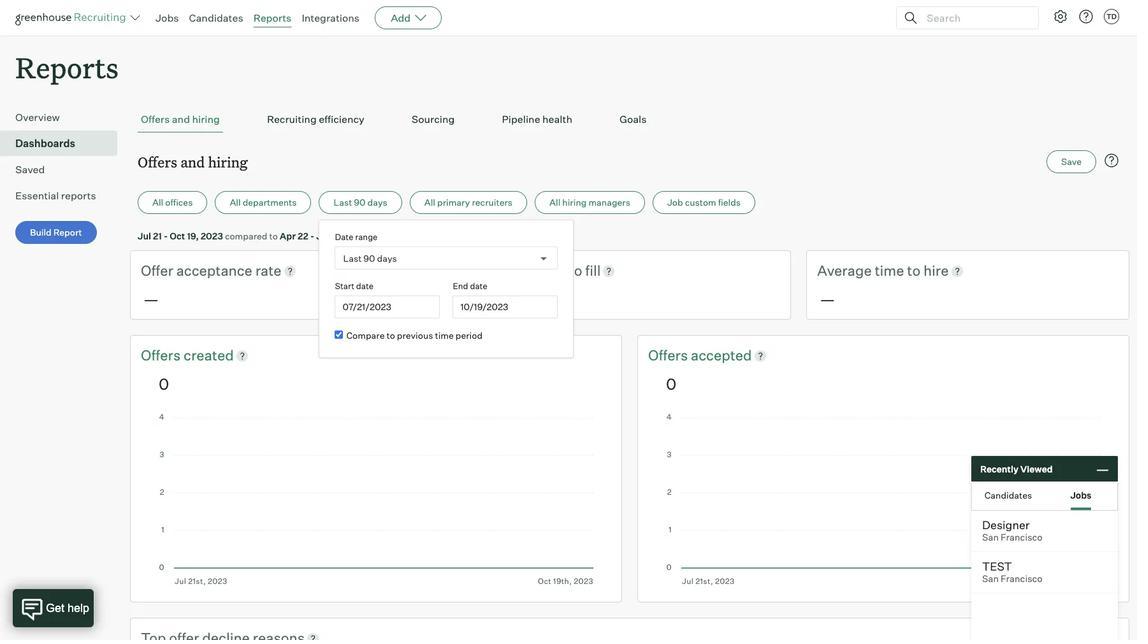 Task type: locate. For each thing, give the bounding box(es) containing it.
days up the range
[[368, 197, 387, 208]]

1 date from the left
[[356, 281, 374, 291]]

time left fill
[[537, 262, 566, 279]]

2 average time to from the left
[[817, 262, 924, 279]]

1 vertical spatial days
[[377, 253, 397, 264]]

20,
[[332, 231, 346, 242]]

configure image
[[1053, 9, 1068, 24]]

-
[[164, 231, 168, 242], [310, 231, 314, 242]]

recruiting efficiency
[[267, 113, 365, 126]]

add button
[[375, 6, 442, 29]]

san inside test san francisco
[[982, 574, 999, 585]]

offers link for created
[[141, 346, 184, 366]]

francisco down designer san francisco
[[1001, 574, 1043, 585]]

1 vertical spatial candidates
[[985, 490, 1032, 501]]

all departments
[[230, 197, 297, 208]]

1 vertical spatial hiring
[[208, 152, 248, 172]]

0 horizontal spatial time
[[435, 330, 454, 341]]

overview
[[15, 111, 60, 124]]

reports right candidates link
[[253, 11, 292, 24]]

and inside button
[[172, 113, 190, 126]]

time left 'period'
[[435, 330, 454, 341]]

time left the hire
[[875, 262, 904, 279]]

1 vertical spatial francisco
[[1001, 574, 1043, 585]]

all primary recruiters
[[424, 197, 513, 208]]

last 90 days
[[334, 197, 387, 208], [343, 253, 397, 264]]

average for hire
[[817, 262, 872, 279]]

0 vertical spatial 90
[[354, 197, 366, 208]]

1 vertical spatial tab list
[[972, 483, 1118, 511]]

jul left 21
[[138, 231, 151, 242]]

— for hire
[[820, 290, 835, 309]]

0 horizontal spatial —
[[143, 290, 159, 309]]

0 vertical spatial and
[[172, 113, 190, 126]]

1 average from the left
[[479, 262, 534, 279]]

francisco inside test san francisco
[[1001, 574, 1043, 585]]

date
[[356, 281, 374, 291], [470, 281, 487, 291]]

san
[[982, 532, 999, 544], [982, 574, 999, 585]]

0 horizontal spatial date
[[356, 281, 374, 291]]

xychart image for accepted
[[666, 414, 1101, 586]]

2023 right 19,
[[201, 231, 223, 242]]

2 francisco from the top
[[1001, 574, 1043, 585]]

0 vertical spatial days
[[368, 197, 387, 208]]

last
[[334, 197, 352, 208], [343, 253, 362, 264]]

0 vertical spatial san
[[982, 532, 999, 544]]

1 horizontal spatial —
[[482, 290, 497, 309]]

1 horizontal spatial time
[[537, 262, 566, 279]]

2 2023 from the left
[[348, 231, 370, 242]]

average time to for fill
[[479, 262, 585, 279]]

essential
[[15, 189, 59, 202]]

1 vertical spatial san
[[982, 574, 999, 585]]

overview link
[[15, 110, 112, 125]]

all hiring managers
[[550, 197, 630, 208]]

date right the end on the left of the page
[[470, 281, 487, 291]]

0 horizontal spatial jobs
[[156, 11, 179, 24]]

19,
[[187, 231, 199, 242]]

all left primary at the left
[[424, 197, 435, 208]]

fill
[[585, 262, 601, 279]]

to
[[269, 231, 278, 242], [569, 262, 582, 279], [907, 262, 921, 279], [387, 330, 395, 341]]

created
[[184, 347, 234, 364]]

1 2023 from the left
[[201, 231, 223, 242]]

test
[[982, 560, 1012, 574]]

san for designer
[[982, 532, 999, 544]]

0 vertical spatial candidates
[[189, 11, 243, 24]]

san up test
[[982, 532, 999, 544]]

francisco inside designer san francisco
[[1001, 532, 1043, 544]]

all for all primary recruiters
[[424, 197, 435, 208]]

2023
[[201, 231, 223, 242], [348, 231, 370, 242]]

saved
[[15, 163, 45, 176]]

all left departments
[[230, 197, 241, 208]]

2023 right 20,
[[348, 231, 370, 242]]

created link
[[184, 346, 234, 366]]

hiring
[[192, 113, 220, 126], [208, 152, 248, 172], [562, 197, 587, 208]]

time
[[537, 262, 566, 279], [875, 262, 904, 279], [435, 330, 454, 341]]

essential reports
[[15, 189, 96, 202]]

2 xychart image from the left
[[666, 414, 1101, 586]]

candidates right jobs link
[[189, 11, 243, 24]]

jobs
[[156, 11, 179, 24], [1071, 490, 1092, 501]]

4 all from the left
[[550, 197, 561, 208]]

francisco up test san francisco
[[1001, 532, 1043, 544]]

offers and hiring button
[[138, 107, 223, 133]]

1 horizontal spatial 0
[[666, 375, 677, 394]]

xychart image
[[159, 414, 594, 586], [666, 414, 1101, 586]]

jul
[[138, 231, 151, 242], [316, 231, 330, 242]]

1 horizontal spatial -
[[310, 231, 314, 242]]

tab list
[[138, 107, 1122, 133], [972, 483, 1118, 511]]

all offices
[[152, 197, 193, 208]]

all primary recruiters button
[[410, 191, 527, 214]]

1 horizontal spatial jul
[[316, 231, 330, 242]]

francisco
[[1001, 532, 1043, 544], [1001, 574, 1043, 585]]

2 horizontal spatial time
[[875, 262, 904, 279]]

1 horizontal spatial jobs
[[1071, 490, 1092, 501]]

0 vertical spatial last 90 days
[[334, 197, 387, 208]]

1 average time to from the left
[[479, 262, 585, 279]]

acceptance
[[176, 262, 252, 279]]

0 horizontal spatial 0
[[159, 375, 169, 394]]

custom
[[685, 197, 716, 208]]

2 date from the left
[[470, 281, 487, 291]]

last down date range at the top left of page
[[343, 253, 362, 264]]

goals button
[[616, 107, 650, 133]]

range
[[355, 232, 378, 242]]

2 — from the left
[[482, 290, 497, 309]]

xychart image for created
[[159, 414, 594, 586]]

2 - from the left
[[310, 231, 314, 242]]

jul left 20,
[[316, 231, 330, 242]]

1 0 from the left
[[159, 375, 169, 394]]

2 san from the top
[[982, 574, 999, 585]]

recruiters
[[472, 197, 513, 208]]

1 horizontal spatial candidates
[[985, 490, 1032, 501]]

last 90 days up date range at the top left of page
[[334, 197, 387, 208]]

0 vertical spatial francisco
[[1001, 532, 1043, 544]]

date for start date
[[356, 281, 374, 291]]

to left previous
[[387, 330, 395, 341]]

offers link
[[141, 346, 184, 366], [648, 346, 691, 366]]

1 xychart image from the left
[[159, 414, 594, 586]]

0 horizontal spatial 2023
[[201, 231, 223, 242]]

average
[[479, 262, 534, 279], [817, 262, 872, 279]]

date right start
[[356, 281, 374, 291]]

0 horizontal spatial jul
[[138, 231, 151, 242]]

days down the range
[[377, 253, 397, 264]]

last 90 days inside button
[[334, 197, 387, 208]]

candidates
[[189, 11, 243, 24], [985, 490, 1032, 501]]

offers link for accepted
[[648, 346, 691, 366]]

1 offers link from the left
[[141, 346, 184, 366]]

1 horizontal spatial xychart image
[[666, 414, 1101, 586]]

compare
[[346, 330, 385, 341]]

offices
[[165, 197, 193, 208]]

health
[[543, 113, 572, 126]]

90 down the range
[[364, 253, 375, 264]]

0 vertical spatial tab list
[[138, 107, 1122, 133]]

0 vertical spatial offers and hiring
[[141, 113, 220, 126]]

fields
[[718, 197, 741, 208]]

1 francisco from the top
[[1001, 532, 1043, 544]]

0 horizontal spatial average
[[479, 262, 534, 279]]

build report
[[30, 227, 82, 238]]

0
[[159, 375, 169, 394], [666, 375, 677, 394]]

0 horizontal spatial candidates
[[189, 11, 243, 24]]

0 vertical spatial last
[[334, 197, 352, 208]]

francisco for designer
[[1001, 532, 1043, 544]]

0 horizontal spatial -
[[164, 231, 168, 242]]

Compare to previous time period checkbox
[[335, 331, 343, 339]]

0 horizontal spatial offers link
[[141, 346, 184, 366]]

candidates down recently viewed at the right of page
[[985, 490, 1032, 501]]

all
[[152, 197, 163, 208], [230, 197, 241, 208], [424, 197, 435, 208], [550, 197, 561, 208]]

efficiency
[[319, 113, 365, 126]]

1 - from the left
[[164, 231, 168, 242]]

1 horizontal spatial date
[[470, 281, 487, 291]]

3 all from the left
[[424, 197, 435, 208]]

all left the managers
[[550, 197, 561, 208]]

1 horizontal spatial offers link
[[648, 346, 691, 366]]

td button
[[1104, 9, 1119, 24]]

1 horizontal spatial average
[[817, 262, 872, 279]]

offers and hiring
[[141, 113, 220, 126], [138, 152, 248, 172]]

add
[[391, 11, 411, 24]]

0 horizontal spatial xychart image
[[159, 414, 594, 586]]

0 for created
[[159, 375, 169, 394]]

- right 22
[[310, 231, 314, 242]]

2 offers link from the left
[[648, 346, 691, 366]]

2 0 from the left
[[666, 375, 677, 394]]

0 horizontal spatial average time to
[[479, 262, 585, 279]]

francisco for test
[[1001, 574, 1043, 585]]

to left fill
[[569, 262, 582, 279]]

2 horizontal spatial —
[[820, 290, 835, 309]]

1 horizontal spatial 2023
[[348, 231, 370, 242]]

san down designer san francisco
[[982, 574, 999, 585]]

last up 20,
[[334, 197, 352, 208]]

2 all from the left
[[230, 197, 241, 208]]

1 horizontal spatial average time to
[[817, 262, 924, 279]]

07/21/2023
[[343, 302, 391, 312]]

—
[[143, 290, 159, 309], [482, 290, 497, 309], [820, 290, 835, 309]]

test san francisco
[[982, 560, 1043, 585]]

time for hire
[[875, 262, 904, 279]]

build
[[30, 227, 51, 238]]

0 horizontal spatial reports
[[15, 48, 119, 86]]

2 average from the left
[[817, 262, 872, 279]]

job
[[667, 197, 683, 208]]

1 — from the left
[[143, 290, 159, 309]]

last 90 days down the range
[[343, 253, 397, 264]]

- right 21
[[164, 231, 168, 242]]

1 vertical spatial jobs
[[1071, 490, 1092, 501]]

0 vertical spatial reports
[[253, 11, 292, 24]]

1 vertical spatial and
[[181, 152, 205, 172]]

1 all from the left
[[152, 197, 163, 208]]

td button
[[1102, 6, 1122, 27]]

reports down greenhouse recruiting 'image'
[[15, 48, 119, 86]]

san inside designer san francisco
[[982, 532, 999, 544]]

1 san from the top
[[982, 532, 999, 544]]

3 — from the left
[[820, 290, 835, 309]]

reports
[[253, 11, 292, 24], [15, 48, 119, 86]]

all left offices
[[152, 197, 163, 208]]

designer
[[982, 518, 1030, 532]]

90 up date range at the top left of page
[[354, 197, 366, 208]]



Task type: describe. For each thing, give the bounding box(es) containing it.
jul 21 - oct 19, 2023 compared to apr 22 - jul 20, 2023
[[138, 231, 370, 242]]

10/19/2023
[[461, 302, 508, 312]]

recently viewed
[[980, 464, 1053, 475]]

21
[[153, 231, 162, 242]]

managers
[[589, 197, 630, 208]]

saved link
[[15, 162, 112, 177]]

viewed
[[1021, 464, 1053, 475]]

0 vertical spatial jobs
[[156, 11, 179, 24]]

san for test
[[982, 574, 999, 585]]

reports
[[61, 189, 96, 202]]

date range
[[335, 232, 378, 242]]

essential reports link
[[15, 188, 112, 203]]

1 horizontal spatial reports
[[253, 11, 292, 24]]

jobs inside tab list
[[1071, 490, 1092, 501]]

Search text field
[[924, 9, 1027, 27]]

start date
[[335, 281, 374, 291]]

time for fill
[[537, 262, 566, 279]]

jobs link
[[156, 11, 179, 24]]

offer
[[141, 262, 173, 279]]

0 vertical spatial hiring
[[192, 113, 220, 126]]

goals
[[620, 113, 647, 126]]

days inside button
[[368, 197, 387, 208]]

integrations
[[302, 11, 360, 24]]

hire
[[924, 262, 949, 279]]

apr
[[280, 231, 296, 242]]

recently
[[980, 464, 1019, 475]]

primary
[[437, 197, 470, 208]]

average for fill
[[479, 262, 534, 279]]

1 vertical spatial last
[[343, 253, 362, 264]]

designer san francisco
[[982, 518, 1043, 544]]

offer acceptance
[[141, 262, 255, 279]]

dashboards link
[[15, 136, 112, 151]]

previous
[[397, 330, 433, 341]]

tab list containing candidates
[[972, 483, 1118, 511]]

offers and hiring inside offers and hiring button
[[141, 113, 220, 126]]

— for fill
[[482, 290, 497, 309]]

22
[[298, 231, 309, 242]]

build report button
[[15, 221, 97, 244]]

save
[[1061, 156, 1082, 167]]

faq image
[[1104, 153, 1119, 168]]

pipeline
[[502, 113, 540, 126]]

end
[[453, 281, 468, 291]]

candidates link
[[189, 11, 243, 24]]

tab list containing offers and hiring
[[138, 107, 1122, 133]]

offers inside button
[[141, 113, 170, 126]]

dashboards
[[15, 137, 75, 150]]

period
[[456, 330, 483, 341]]

integrations link
[[302, 11, 360, 24]]

2 jul from the left
[[316, 231, 330, 242]]

date for end date
[[470, 281, 487, 291]]

0 for accepted
[[666, 375, 677, 394]]

job custom fields button
[[653, 191, 755, 214]]

compared
[[225, 231, 267, 242]]

reports link
[[253, 11, 292, 24]]

accepted link
[[691, 346, 752, 366]]

1 vertical spatial reports
[[15, 48, 119, 86]]

date
[[335, 232, 353, 242]]

to left 'apr'
[[269, 231, 278, 242]]

2 vertical spatial hiring
[[562, 197, 587, 208]]

oct
[[170, 231, 185, 242]]

greenhouse recruiting image
[[15, 10, 130, 26]]

start
[[335, 281, 354, 291]]

average time to for hire
[[817, 262, 924, 279]]

90 inside last 90 days button
[[354, 197, 366, 208]]

1 vertical spatial offers and hiring
[[138, 152, 248, 172]]

all for all hiring managers
[[550, 197, 561, 208]]

recruiting
[[267, 113, 317, 126]]

candidates inside tab list
[[985, 490, 1032, 501]]

compare to previous time period
[[346, 330, 483, 341]]

rate
[[255, 262, 282, 279]]

last 90 days button
[[319, 191, 402, 214]]

1 vertical spatial 90
[[364, 253, 375, 264]]

sourcing button
[[409, 107, 458, 133]]

1 vertical spatial last 90 days
[[343, 253, 397, 264]]

all hiring managers button
[[535, 191, 645, 214]]

all for all departments
[[230, 197, 241, 208]]

all departments button
[[215, 191, 311, 214]]

departments
[[243, 197, 297, 208]]

end date
[[453, 281, 487, 291]]

recruiting efficiency button
[[264, 107, 368, 133]]

accepted
[[691, 347, 752, 364]]

all for all offices
[[152, 197, 163, 208]]

sourcing
[[412, 113, 455, 126]]

report
[[53, 227, 82, 238]]

td
[[1107, 12, 1117, 21]]

1 jul from the left
[[138, 231, 151, 242]]

job custom fields
[[667, 197, 741, 208]]

all offices button
[[138, 191, 207, 214]]

pipeline health button
[[499, 107, 576, 133]]

last inside button
[[334, 197, 352, 208]]

to left the hire
[[907, 262, 921, 279]]

pipeline health
[[502, 113, 572, 126]]

save button
[[1047, 151, 1097, 174]]



Task type: vqa. For each thing, say whether or not it's contained in the screenshot.
the top Reports
yes



